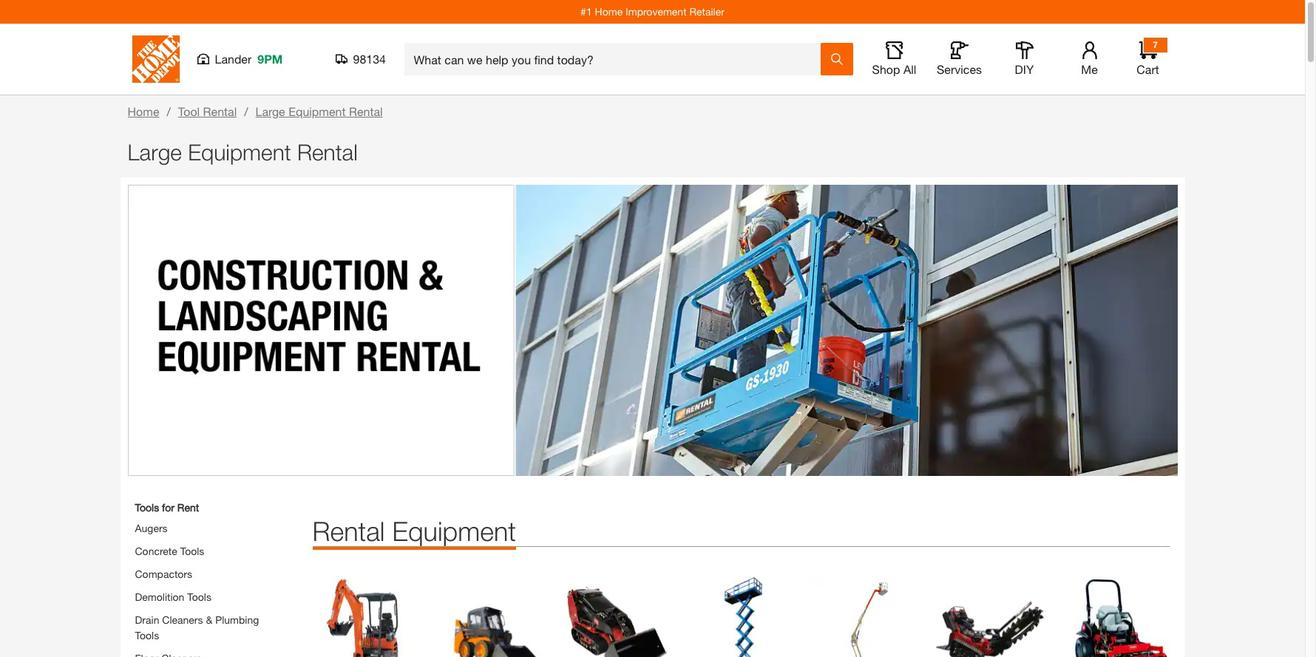 Task type: locate. For each thing, give the bounding box(es) containing it.
1 vertical spatial equipment
[[188, 139, 291, 165]]

large down 9pm
[[256, 104, 285, 118]]

tools right concrete
[[180, 546, 204, 558]]

demolition tools link
[[135, 591, 212, 604]]

drain cleaners & plumbing tools
[[135, 614, 259, 642]]

large
[[256, 104, 285, 118], [128, 139, 182, 165]]

0 vertical spatial home
[[595, 5, 623, 18]]

demolition tools
[[135, 591, 212, 604]]

tools down drain
[[135, 630, 159, 642]]

skid steer image
[[437, 577, 547, 658]]

tools
[[135, 502, 159, 514], [180, 546, 204, 558], [187, 591, 212, 604], [135, 630, 159, 642]]

home left tool in the top left of the page
[[128, 104, 159, 118]]

large down home link
[[128, 139, 182, 165]]

98134
[[353, 52, 386, 66]]

0 horizontal spatial home
[[128, 104, 159, 118]]

boom lifts image
[[811, 577, 921, 658]]

tools inside drain cleaners & plumbing tools
[[135, 630, 159, 642]]

shop
[[873, 62, 901, 76]]

mini skid steer image
[[562, 577, 672, 658]]

home right #1
[[595, 5, 623, 18]]

9pm
[[258, 52, 283, 66]]

concrete
[[135, 546, 177, 558]]

improvement
[[626, 5, 687, 18]]

0 horizontal spatial large
[[128, 139, 182, 165]]

concrete tools link
[[135, 546, 204, 558]]

home
[[595, 5, 623, 18], [128, 104, 159, 118]]

augers link
[[135, 523, 168, 535]]

mini excavator image
[[313, 577, 422, 658]]

compactors link
[[135, 568, 192, 581]]

diy
[[1015, 62, 1034, 76]]

for
[[162, 502, 175, 514]]

equipment
[[289, 104, 346, 118], [188, 139, 291, 165], [392, 516, 516, 548]]

large equipment rental down 98134 button
[[256, 104, 383, 118]]

1 horizontal spatial large
[[256, 104, 285, 118]]

0 vertical spatial large equipment rental
[[256, 104, 383, 118]]

augers
[[135, 523, 168, 535]]

0 vertical spatial equipment
[[289, 104, 346, 118]]

all
[[904, 62, 917, 76]]

the indoor tools you need to get the job done - rent now image
[[128, 185, 1178, 477]]

rental equipment
[[313, 516, 516, 548]]

home link
[[128, 104, 159, 118]]

the home depot logo image
[[132, 36, 179, 83]]

large equipment rental
[[256, 104, 383, 118], [128, 139, 358, 165]]

rental
[[203, 104, 237, 118], [349, 104, 383, 118], [297, 139, 358, 165], [313, 516, 385, 548]]

large equipment rental down tool rental
[[128, 139, 358, 165]]

1 horizontal spatial home
[[595, 5, 623, 18]]

scissor lifts image
[[687, 577, 797, 658]]

tool
[[178, 104, 200, 118]]

me button
[[1066, 41, 1114, 77]]

2 vertical spatial equipment
[[392, 516, 516, 548]]

compactors
[[135, 568, 192, 581]]

7
[[1153, 39, 1158, 50]]

shop all button
[[871, 41, 918, 77]]



Task type: vqa. For each thing, say whether or not it's contained in the screenshot.
replacement in the 1) Cost of Product Unless you buy a new water heater in advance and ask us to install it separately, any in-home consultation that includes a replacement water heater install will have the product's cost included.
no



Task type: describe. For each thing, give the bounding box(es) containing it.
tool rental link
[[178, 104, 237, 118]]

0 vertical spatial large
[[256, 104, 285, 118]]

tools up &
[[187, 591, 212, 604]]

services button
[[936, 41, 984, 77]]

drain cleaners & plumbing tools link
[[135, 614, 259, 642]]

trenchers image
[[936, 577, 1046, 658]]

drain
[[135, 614, 159, 627]]

mowers image
[[1061, 577, 1171, 658]]

lander 9pm
[[215, 52, 283, 66]]

1 vertical spatial large equipment rental
[[128, 139, 358, 165]]

tools for rent
[[135, 502, 199, 514]]

large equipment rental link
[[256, 104, 383, 118]]

cart 7
[[1137, 39, 1160, 76]]

shop all
[[873, 62, 917, 76]]

cleaners
[[162, 614, 203, 627]]

tool rental
[[178, 104, 237, 118]]

services
[[937, 62, 982, 76]]

#1
[[581, 5, 592, 18]]

diy button
[[1001, 41, 1049, 77]]

tools up augers
[[135, 502, 159, 514]]

#1 home improvement retailer
[[581, 5, 725, 18]]

1 vertical spatial large
[[128, 139, 182, 165]]

cart
[[1137, 62, 1160, 76]]

98134 button
[[335, 52, 387, 67]]

What can we help you find today? search field
[[414, 44, 820, 75]]

1 vertical spatial home
[[128, 104, 159, 118]]

demolition
[[135, 591, 184, 604]]

plumbing
[[215, 614, 259, 627]]

me
[[1082, 62, 1098, 76]]

retailer
[[690, 5, 725, 18]]

&
[[206, 614, 212, 627]]

concrete tools
[[135, 546, 204, 558]]

lander
[[215, 52, 252, 66]]

rent
[[177, 502, 199, 514]]



